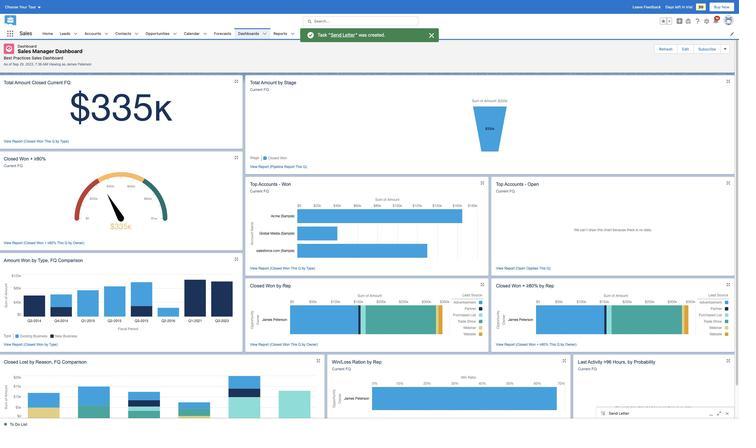 Task type: locate. For each thing, give the bounding box(es) containing it.
list containing home
[[39, 28, 740, 39]]

leave feedback
[[633, 5, 662, 9]]

buy
[[715, 5, 722, 9]]

send inside send letter link
[[610, 411, 619, 416]]

created.
[[369, 32, 386, 38]]

0 vertical spatial send letter link
[[331, 32, 356, 38]]

2 " from the left
[[356, 32, 358, 38]]

send letter
[[610, 411, 630, 416]]

contacts
[[116, 31, 131, 36]]

opportunities link
[[142, 28, 173, 39]]

text default image right reports
[[291, 32, 295, 36]]

" right task
[[329, 32, 331, 38]]

group
[[661, 18, 673, 25]]

text default image inside dashboards list item
[[263, 32, 267, 36]]

0 horizontal spatial "
[[329, 32, 331, 38]]

send
[[331, 32, 342, 38], [610, 411, 619, 416]]

0 vertical spatial send
[[331, 32, 342, 38]]

1 horizontal spatial send
[[610, 411, 619, 416]]

text default image for leads
[[74, 32, 78, 36]]

accounts link
[[81, 28, 105, 39]]

days
[[666, 5, 675, 9]]

0 horizontal spatial send letter link
[[331, 32, 356, 38]]

to do list button
[[0, 419, 31, 431]]

1 " from the left
[[329, 32, 331, 38]]

accounts list item
[[81, 28, 112, 39]]

quotes list item
[[299, 28, 326, 39]]

"
[[329, 32, 331, 38], [356, 32, 358, 38]]

text default image inside the 'calendar' list item
[[203, 32, 207, 36]]

1 vertical spatial send letter link
[[597, 408, 735, 420]]

1 horizontal spatial send letter link
[[597, 408, 735, 420]]

3 text default image from the left
[[173, 32, 177, 36]]

0 horizontal spatial send
[[331, 32, 342, 38]]

0 horizontal spatial letter
[[343, 32, 355, 38]]

to
[[10, 423, 14, 427]]

5 text default image from the left
[[263, 32, 267, 36]]

text default image inside leads list item
[[74, 32, 78, 36]]

2 text default image from the left
[[105, 32, 109, 36]]

6 text default image from the left
[[291, 32, 295, 36]]

letter
[[343, 32, 355, 38], [620, 411, 630, 416]]

quotes
[[302, 31, 315, 36]]

list
[[39, 28, 740, 39]]

forecasts link
[[211, 28, 235, 39]]

choose your tour button
[[5, 2, 41, 12]]

0 vertical spatial letter
[[343, 32, 355, 38]]

dashboards
[[238, 31, 259, 36]]

letter inside success alert dialog
[[343, 32, 355, 38]]

send letter link
[[331, 32, 356, 38], [597, 408, 735, 420]]

1 horizontal spatial "
[[356, 32, 358, 38]]

text default image left calendar link
[[173, 32, 177, 36]]

1 text default image from the left
[[74, 32, 78, 36]]

4 text default image from the left
[[203, 32, 207, 36]]

30
[[699, 5, 704, 9]]

text default image right calendar
[[203, 32, 207, 36]]

1 vertical spatial letter
[[620, 411, 630, 416]]

trial
[[687, 5, 693, 9]]

opportunities list item
[[142, 28, 181, 39]]

dashboards list item
[[235, 28, 270, 39]]

" left was
[[356, 32, 358, 38]]

text default image inside opportunities list item
[[173, 32, 177, 36]]

text default image for accounts
[[105, 32, 109, 36]]

leads list item
[[56, 28, 81, 39]]

1 vertical spatial send
[[610, 411, 619, 416]]

tour
[[28, 5, 36, 9]]

accounts
[[85, 31, 101, 36]]

contacts list item
[[112, 28, 142, 39]]

sales
[[20, 30, 32, 36]]

calendar link
[[181, 28, 203, 39]]

to do list
[[10, 423, 27, 427]]

leave
[[633, 5, 644, 9]]

was
[[359, 32, 367, 38]]

home link
[[39, 28, 56, 39]]

days left in trial
[[666, 5, 693, 9]]

text default image
[[74, 32, 78, 36], [105, 32, 109, 36], [173, 32, 177, 36], [203, 32, 207, 36], [263, 32, 267, 36], [291, 32, 295, 36]]

opportunities
[[146, 31, 170, 36]]

text default image right leads
[[74, 32, 78, 36]]

text default image inside the reports list item
[[291, 32, 295, 36]]

text default image inside accounts list item
[[105, 32, 109, 36]]

text default image for reports
[[291, 32, 295, 36]]

text default image right the accounts
[[105, 32, 109, 36]]

text default image left reports link
[[263, 32, 267, 36]]

10
[[716, 16, 720, 20]]

task " send letter " was created.
[[318, 32, 386, 38]]



Task type: vqa. For each thing, say whether or not it's contained in the screenshot.
Out?
no



Task type: describe. For each thing, give the bounding box(es) containing it.
leave feedback link
[[633, 5, 662, 9]]

home
[[43, 31, 53, 36]]

in
[[683, 5, 686, 9]]

forecasts
[[214, 31, 231, 36]]

text default image for calendar
[[203, 32, 207, 36]]

leads link
[[56, 28, 74, 39]]

text default image for opportunities
[[173, 32, 177, 36]]

list
[[21, 423, 27, 427]]

dashboards link
[[235, 28, 263, 39]]

text success image
[[3, 423, 8, 427]]

text default image
[[135, 32, 139, 36]]

contacts link
[[112, 28, 135, 39]]

success alert dialog
[[301, 28, 439, 42]]

send inside success alert dialog
[[331, 32, 342, 38]]

do
[[15, 423, 20, 427]]

reports link
[[270, 28, 291, 39]]

reports
[[274, 31, 288, 36]]

choose your tour
[[5, 5, 36, 9]]

send letter link inside success alert dialog
[[331, 32, 356, 38]]

calendar
[[184, 31, 200, 36]]

text default image for dashboards
[[263, 32, 267, 36]]

feedback
[[645, 5, 662, 9]]

quotes link
[[299, 28, 318, 39]]

large image
[[429, 32, 436, 39]]

reports list item
[[270, 28, 299, 39]]

calendar list item
[[181, 28, 211, 39]]

10 button
[[713, 16, 721, 25]]

your
[[19, 5, 27, 9]]

task
[[318, 32, 328, 38]]

buy now
[[715, 5, 730, 9]]

now
[[723, 5, 730, 9]]

1 horizontal spatial letter
[[620, 411, 630, 416]]

search... button
[[303, 16, 419, 26]]

buy now button
[[710, 2, 735, 12]]

search...
[[314, 19, 330, 23]]

left
[[676, 5, 682, 9]]

leads
[[60, 31, 70, 36]]

choose
[[5, 5, 18, 9]]



